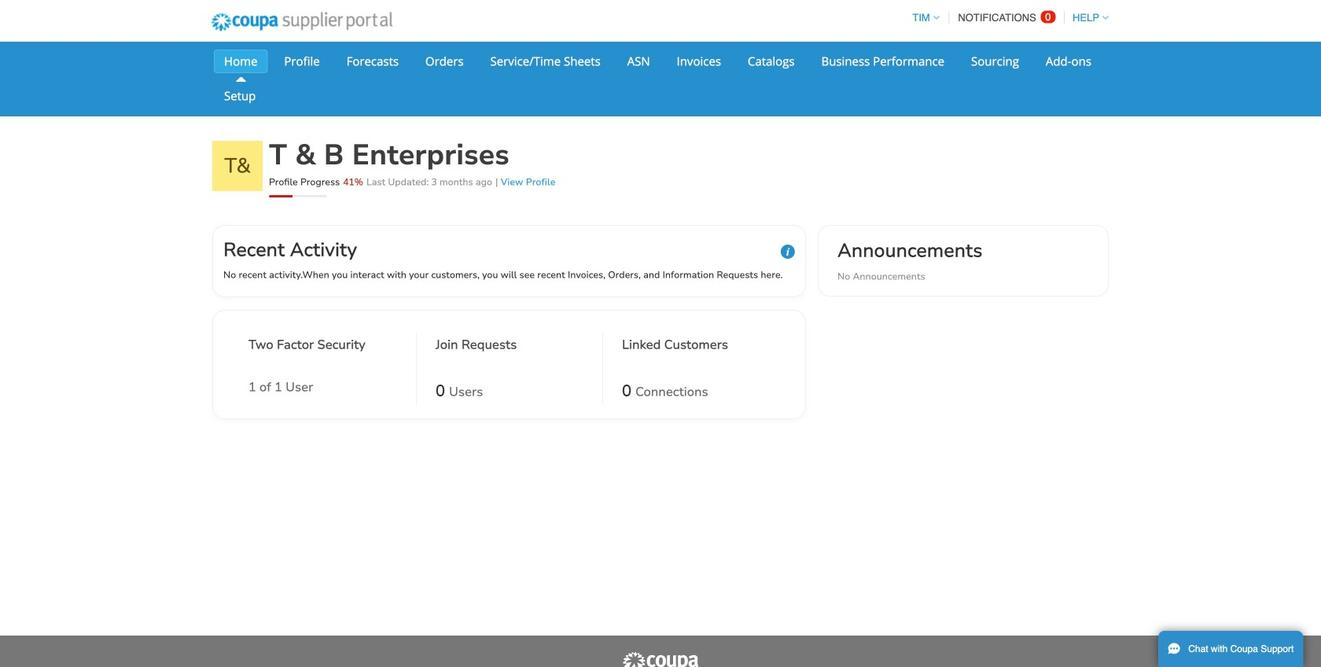 Task type: describe. For each thing, give the bounding box(es) containing it.
t& image
[[212, 141, 263, 191]]



Task type: locate. For each thing, give the bounding box(es) containing it.
1 horizontal spatial coupa supplier portal image
[[622, 652, 700, 667]]

1 vertical spatial coupa supplier portal image
[[622, 652, 700, 667]]

0 vertical spatial coupa supplier portal image
[[201, 2, 403, 42]]

navigation
[[906, 2, 1109, 33]]

coupa supplier portal image
[[201, 2, 403, 42], [622, 652, 700, 667]]

additional information image
[[781, 245, 795, 259]]

0 horizontal spatial coupa supplier portal image
[[201, 2, 403, 42]]



Task type: vqa. For each thing, say whether or not it's contained in the screenshot.
the topmost Coupa Supplier Portal image
yes



